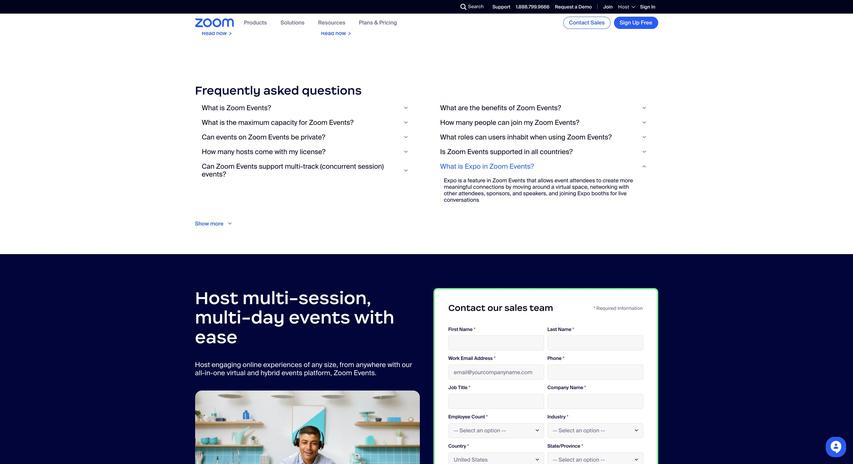Task type: describe. For each thing, give the bounding box(es) containing it.
on
[[239, 133, 247, 142]]

sales
[[505, 303, 528, 314]]

plans & pricing
[[359, 19, 397, 26]]

multi- inside can zoom events support multi-track (concurrent session) events?
[[285, 162, 303, 171]]

events. inside host engaging online experiences of any size, from anywhere with our all-in-one virtual and hybrid events platform, zoom events.
[[354, 369, 377, 378]]

join link
[[603, 4, 613, 10]]

speakers,
[[523, 190, 548, 197]]

sign for sign in
[[640, 4, 650, 10]]

read inside learn best practices and recommendations to help you host and manage a successful virtual experience with zoom events. read now
[[202, 30, 215, 37]]

support
[[493, 4, 511, 10]]

state/province *
[[548, 443, 583, 450]]

to inside expo is a feature in zoom events that allows event attendees to create more meaningful connections by moving around a virtual space, networking with other attendees, sponsors, and speakers, and joining expo booths for live conversations
[[597, 177, 602, 184]]

frequently
[[195, 83, 261, 98]]

events inside expo is a feature in zoom events that allows event attendees to create more meaningful connections by moving around a virtual space, networking with other attendees, sponsors, and speakers, and joining expo booths for live conversations
[[509, 177, 525, 184]]

feature
[[468, 177, 485, 184]]

and down 'learn'
[[202, 13, 211, 21]]

is zoom events supported in all countries?
[[440, 147, 573, 156]]

demo
[[579, 4, 592, 10]]

events down 'what is the maximum capacity for zoom events?'
[[268, 133, 289, 142]]

inhabit
[[507, 133, 529, 142]]

what for what roles can users inhabit when using zoom events?
[[440, 133, 457, 142]]

host for host dropdown button
[[618, 4, 629, 10]]

that
[[527, 177, 537, 184]]

what is zoom events?
[[202, 103, 271, 112]]

online inside find everything you need to know about planning and hosting online and hybrid campus events.
[[390, 7, 406, 14]]

1 horizontal spatial read now
[[559, 13, 584, 21]]

find
[[321, 0, 332, 8]]

be
[[291, 133, 299, 142]]

zoom logo image
[[195, 18, 234, 27]]

frequently asked questions element
[[195, 83, 658, 227]]

sign in link
[[640, 4, 656, 10]]

many for people
[[456, 118, 473, 127]]

industry *
[[548, 414, 569, 420]]

* right state/province at bottom
[[582, 443, 583, 450]]

practices
[[230, 0, 253, 8]]

host button
[[618, 4, 635, 10]]

booths
[[592, 190, 609, 197]]

contact sales
[[569, 19, 605, 26]]

users
[[488, 133, 506, 142]]

a inside learn best practices and recommendations to help you host and manage a successful virtual experience with zoom events. read now
[[234, 13, 238, 21]]

show more button
[[195, 220, 237, 227]]

of for experiences
[[304, 361, 310, 369]]

can for can zoom events support multi-track (concurrent session) events?
[[202, 162, 215, 171]]

&
[[374, 19, 378, 26]]

2 vertical spatial expo
[[578, 190, 590, 197]]

* left required
[[594, 305, 595, 312]]

what roles can users inhabit when using zoom events?
[[440, 133, 612, 142]]

engaging
[[212, 361, 241, 369]]

about
[[321, 7, 335, 14]]

1 vertical spatial in
[[482, 162, 488, 171]]

what for what are the benefits of zoom events?
[[440, 103, 457, 112]]

now inside learn best practices and recommendations to help you host and manage a successful virtual experience with zoom events. read now
[[216, 30, 227, 37]]

title
[[458, 385, 468, 391]]

in for feature
[[487, 177, 491, 184]]

information
[[618, 305, 643, 312]]

license?
[[300, 147, 326, 156]]

is zoom events supported in all countries? button
[[440, 147, 651, 156]]

employee count *
[[448, 414, 488, 420]]

come
[[255, 147, 273, 156]]

name for company
[[570, 385, 583, 391]]

how many hosts come with my license?
[[202, 147, 326, 156]]

recommendations
[[202, 7, 248, 14]]

name for first
[[459, 327, 473, 333]]

and up plans
[[360, 7, 369, 14]]

sign up free
[[620, 19, 652, 26]]

events inside frequently asked questions element
[[216, 133, 237, 142]]

what for what is expo in zoom events?
[[440, 162, 457, 171]]

request
[[555, 4, 574, 10]]

in-
[[205, 369, 213, 378]]

* right address
[[494, 356, 496, 362]]

search
[[468, 3, 484, 10]]

2 horizontal spatial read
[[559, 13, 573, 21]]

host for host multi-session, multi-day events with ease
[[195, 287, 238, 309]]

attendees,
[[459, 190, 485, 197]]

virtual inside learn best practices and recommendations to help you host and manage a successful virtual experience with zoom events. read now
[[267, 13, 282, 21]]

email
[[461, 356, 473, 362]]

space,
[[572, 184, 589, 191]]

request a demo
[[555, 4, 592, 10]]

solutions
[[281, 19, 305, 26]]

0 horizontal spatial can
[[475, 133, 487, 142]]

and left joining
[[549, 190, 558, 197]]

online inside host engaging online experiences of any size, from anywhere with our all-in-one virtual and hybrid events platform, zoom events.
[[243, 361, 262, 369]]

zoom inside learn best practices and recommendations to help you host and manage a successful virtual experience with zoom events. read now
[[243, 20, 258, 27]]

team
[[530, 303, 553, 314]]

people
[[475, 118, 496, 127]]

can events on zoom events be private?
[[202, 133, 325, 142]]

successful
[[239, 13, 266, 21]]

virtual inside host engaging online experiences of any size, from anywhere with our all-in-one virtual and hybrid events platform, zoom events.
[[227, 369, 246, 378]]

1 horizontal spatial now
[[336, 30, 346, 37]]

events.
[[370, 13, 388, 21]]

* right the company
[[585, 385, 586, 391]]

attendees
[[570, 177, 595, 184]]

maximum
[[238, 118, 269, 127]]

and down the find
[[321, 13, 331, 21]]

free
[[641, 19, 652, 26]]

create
[[603, 177, 619, 184]]

plans & pricing link
[[359, 19, 397, 26]]

experience
[[202, 20, 230, 27]]

what for what is zoom events?
[[202, 103, 218, 112]]

a left feature
[[463, 177, 467, 184]]

contact our sales team
[[448, 303, 553, 314]]

* right count
[[486, 414, 488, 420]]

and up "successful"
[[255, 0, 264, 8]]

* right title at the right bottom of the page
[[469, 385, 471, 391]]

our inside contact our sales team element
[[488, 303, 502, 314]]

all
[[531, 147, 538, 156]]

many for hosts
[[217, 147, 234, 156]]

all-
[[195, 369, 205, 378]]

learn best practices and recommendations to help you host and manage a successful virtual experience with zoom events. read now
[[202, 0, 289, 37]]

manage
[[213, 13, 233, 21]]

sponsors,
[[487, 190, 511, 197]]

by
[[506, 184, 511, 191]]

email@yourcompanyname.com text field
[[448, 365, 544, 380]]

countries?
[[540, 147, 573, 156]]

one
[[213, 369, 225, 378]]

* required information
[[594, 305, 643, 312]]

events inside can zoom events support multi-track (concurrent session) events?
[[236, 162, 257, 171]]

solutions button
[[281, 19, 305, 26]]

state/province
[[548, 443, 580, 450]]

zoom inside can zoom events support multi-track (concurrent session) events?
[[216, 162, 235, 171]]

* right last
[[573, 327, 574, 333]]

how for how many hosts come with my license?
[[202, 147, 216, 156]]

planning
[[337, 7, 358, 14]]

campus
[[349, 13, 369, 21]]

best
[[217, 0, 229, 8]]

work email address *
[[448, 356, 496, 362]]

plans
[[359, 19, 373, 26]]

anywhere
[[356, 361, 386, 369]]

for inside expo is a feature in zoom events that allows event attendees to create more meaningful connections by moving around a virtual space, networking with other attendees, sponsors, and speakers, and joining expo booths for live conversations
[[610, 190, 617, 197]]

sign up free link
[[614, 17, 658, 29]]

1 vertical spatial read now
[[321, 30, 346, 37]]

last
[[548, 327, 557, 333]]



Task type: locate. For each thing, give the bounding box(es) containing it.
0 vertical spatial many
[[456, 118, 473, 127]]

0 horizontal spatial my
[[289, 147, 298, 156]]

how up is
[[440, 118, 454, 127]]

read down resources popup button
[[321, 30, 334, 37]]

is down what is zoom events?
[[220, 118, 225, 127]]

first name *
[[448, 327, 476, 333]]

country
[[448, 443, 466, 450]]

0 vertical spatial in
[[524, 147, 530, 156]]

1 vertical spatial events
[[289, 307, 350, 329]]

find everything you need to know about planning and hosting online and hybrid campus events.
[[321, 0, 406, 21]]

what is expo in zoom events? button
[[440, 162, 651, 171]]

contact inside contact sales link
[[569, 19, 589, 26]]

None search field
[[436, 1, 462, 12]]

are
[[458, 103, 468, 112]]

job title *
[[448, 385, 471, 391]]

you inside learn best practices and recommendations to help you host and manage a successful virtual experience with zoom events. read now
[[268, 7, 276, 14]]

session)
[[358, 162, 384, 171]]

in right feature
[[487, 177, 491, 184]]

in
[[651, 4, 656, 10]]

experiences
[[263, 361, 302, 369]]

1 horizontal spatial to
[[385, 0, 390, 8]]

0 vertical spatial virtual
[[267, 13, 282, 21]]

events up "what is expo in zoom events?"
[[467, 147, 489, 156]]

hybrid
[[332, 13, 347, 21], [261, 369, 280, 378]]

contact inside contact our sales team element
[[448, 303, 486, 314]]

to left create
[[597, 177, 602, 184]]

contact up "first name *"
[[448, 303, 486, 314]]

2 horizontal spatial expo
[[578, 190, 590, 197]]

my for zoom
[[524, 118, 533, 127]]

sales
[[591, 19, 605, 26]]

expo down the attendees
[[578, 190, 590, 197]]

0 horizontal spatial how
[[202, 147, 216, 156]]

read down the "request"
[[559, 13, 573, 21]]

resources
[[318, 19, 345, 26]]

2 horizontal spatial virtual
[[556, 184, 571, 191]]

can for can events on zoom events be private?
[[202, 133, 215, 142]]

0 horizontal spatial hybrid
[[261, 369, 280, 378]]

1 vertical spatial our
[[402, 361, 412, 369]]

host multi-session, multi-day events with ease
[[195, 287, 394, 348]]

is for a
[[458, 177, 462, 184]]

2 vertical spatial events
[[282, 369, 302, 378]]

1 horizontal spatial contact
[[569, 19, 589, 26]]

1 horizontal spatial hybrid
[[332, 13, 347, 21]]

virtual right help
[[267, 13, 282, 21]]

host for host engaging online experiences of any size, from anywhere with our all-in-one virtual and hybrid events platform, zoom events.
[[195, 361, 210, 369]]

the for maximum
[[226, 118, 237, 127]]

1 vertical spatial contact
[[448, 303, 486, 314]]

name right last
[[558, 327, 572, 333]]

my
[[524, 118, 533, 127], [289, 147, 298, 156]]

read now down resources popup button
[[321, 30, 346, 37]]

zoom
[[243, 20, 258, 27], [226, 103, 245, 112], [517, 103, 535, 112], [309, 118, 328, 127], [535, 118, 553, 127], [248, 133, 267, 142], [567, 133, 586, 142], [447, 147, 466, 156], [216, 162, 235, 171], [490, 162, 508, 171], [493, 177, 507, 184], [334, 369, 352, 378]]

what is expo in zoom events?
[[440, 162, 534, 171]]

None text field
[[448, 336, 544, 351], [448, 394, 544, 409], [448, 336, 544, 351], [448, 394, 544, 409]]

in
[[524, 147, 530, 156], [482, 162, 488, 171], [487, 177, 491, 184]]

*
[[594, 305, 595, 312], [474, 327, 476, 333], [573, 327, 574, 333], [494, 356, 496, 362], [563, 356, 565, 362], [469, 385, 471, 391], [585, 385, 586, 391], [486, 414, 488, 420], [567, 414, 569, 420], [467, 443, 469, 450], [582, 443, 583, 450]]

what for what is the maximum capacity for zoom events?
[[202, 118, 218, 127]]

0 horizontal spatial for
[[299, 118, 307, 127]]

1 vertical spatial more
[[210, 220, 224, 227]]

events
[[268, 133, 289, 142], [467, 147, 489, 156], [236, 162, 257, 171], [509, 177, 525, 184]]

0 horizontal spatial many
[[217, 147, 234, 156]]

how
[[440, 118, 454, 127], [202, 147, 216, 156]]

with inside host engaging online experiences of any size, from anywhere with our all-in-one virtual and hybrid events platform, zoom events.
[[388, 361, 400, 369]]

hybrid inside find everything you need to know about planning and hosting online and hybrid campus events.
[[332, 13, 347, 21]]

now down resources popup button
[[336, 30, 346, 37]]

1 horizontal spatial sign
[[640, 4, 650, 10]]

a left the event
[[551, 184, 554, 191]]

size,
[[324, 361, 338, 369]]

sign for sign up free
[[620, 19, 631, 26]]

joining
[[560, 190, 576, 197]]

read now down request a demo link on the right
[[559, 13, 584, 21]]

to left help
[[249, 7, 254, 14]]

1 vertical spatial the
[[226, 118, 237, 127]]

what up is
[[440, 133, 457, 142]]

* right country on the right
[[467, 443, 469, 450]]

now down experience
[[216, 30, 227, 37]]

1 horizontal spatial you
[[360, 0, 369, 8]]

benefits
[[482, 103, 507, 112]]

is for the
[[220, 118, 225, 127]]

is for zoom
[[220, 103, 225, 112]]

what down frequently
[[202, 103, 218, 112]]

2 can from the top
[[202, 162, 215, 171]]

1 vertical spatial virtual
[[556, 184, 571, 191]]

contact for contact our sales team
[[448, 303, 486, 314]]

many
[[456, 118, 473, 127], [217, 147, 234, 156]]

online
[[390, 7, 406, 14], [243, 361, 262, 369]]

support link
[[493, 4, 511, 10]]

1 horizontal spatial more
[[620, 177, 633, 184]]

you left the need
[[360, 0, 369, 8]]

0 vertical spatial hybrid
[[332, 13, 347, 21]]

read down "zoom logo"
[[202, 30, 215, 37]]

using
[[549, 133, 566, 142]]

read now link
[[553, 0, 658, 43]]

from
[[340, 361, 354, 369]]

1 vertical spatial many
[[217, 147, 234, 156]]

join
[[603, 4, 613, 10]]

0 vertical spatial more
[[620, 177, 633, 184]]

how many people can join my zoom events?
[[440, 118, 579, 127]]

and right engaging
[[247, 369, 259, 378]]

of up how many people can join my zoom events?
[[509, 103, 515, 112]]

multi-
[[285, 162, 303, 171], [243, 287, 299, 309], [195, 307, 251, 329]]

host engaging online experiences of any size, from anywhere with our all-in-one virtual and hybrid events platform, zoom events.
[[195, 361, 412, 378]]

0 horizontal spatial read now
[[321, 30, 346, 37]]

live
[[618, 190, 627, 197]]

0 vertical spatial our
[[488, 303, 502, 314]]

2 horizontal spatial now
[[574, 13, 584, 21]]

track
[[303, 162, 319, 171]]

* right phone
[[563, 356, 565, 362]]

of inside host engaging online experiences of any size, from anywhere with our all-in-one virtual and hybrid events platform, zoom events.
[[304, 361, 310, 369]]

pricing
[[379, 19, 397, 26]]

expo up feature
[[465, 162, 481, 171]]

roles
[[458, 133, 474, 142]]

host inside host engaging online experiences of any size, from anywhere with our all-in-one virtual and hybrid events platform, zoom events.
[[195, 361, 210, 369]]

with inside expo is a feature in zoom events that allows event attendees to create more meaningful connections by moving around a virtual space, networking with other attendees, sponsors, and speakers, and joining expo booths for live conversations
[[619, 184, 629, 191]]

0 vertical spatial the
[[470, 103, 480, 112]]

work
[[448, 356, 460, 362]]

the for benefits
[[470, 103, 480, 112]]

company name *
[[548, 385, 586, 391]]

1 vertical spatial host
[[195, 287, 238, 309]]

what roles can users inhabit when using zoom events? button
[[440, 133, 651, 142]]

employee
[[448, 414, 470, 420]]

for up can events on zoom events be private? dropdown button
[[299, 118, 307, 127]]

virtual left space,
[[556, 184, 571, 191]]

1 vertical spatial hybrid
[[261, 369, 280, 378]]

other
[[444, 190, 457, 197]]

2 horizontal spatial to
[[597, 177, 602, 184]]

last name *
[[548, 327, 574, 333]]

1 horizontal spatial for
[[610, 190, 617, 197]]

a left 'demo'
[[575, 4, 578, 10]]

expo is a feature in zoom events that allows event attendees to create more meaningful connections by moving around a virtual space, networking with other attendees, sponsors, and speakers, and joining expo booths for live conversations
[[444, 177, 633, 204]]

expo up other
[[444, 177, 457, 184]]

with inside host multi-session, multi-day events with ease
[[354, 307, 394, 329]]

to right the need
[[385, 0, 390, 8]]

you inside find everything you need to know about planning and hosting online and hybrid campus events.
[[360, 0, 369, 8]]

questions
[[302, 83, 362, 98]]

0 horizontal spatial read
[[202, 30, 215, 37]]

2 vertical spatial in
[[487, 177, 491, 184]]

of left the any
[[304, 361, 310, 369]]

name
[[459, 327, 473, 333], [558, 327, 572, 333], [570, 385, 583, 391]]

what is the maximum capacity for zoom events? button
[[202, 118, 413, 127]]

1 horizontal spatial of
[[509, 103, 515, 112]]

events?
[[202, 170, 226, 179]]

phone *
[[548, 356, 565, 362]]

0 horizontal spatial you
[[268, 7, 276, 14]]

1 horizontal spatial many
[[456, 118, 473, 127]]

learn
[[202, 0, 216, 8]]

0 vertical spatial contact
[[569, 19, 589, 26]]

to inside learn best practices and recommendations to help you host and manage a successful virtual experience with zoom events. read now
[[249, 7, 254, 14]]

join
[[511, 118, 522, 127]]

0 horizontal spatial events.
[[259, 20, 277, 27]]

2 vertical spatial host
[[195, 361, 210, 369]]

for left live
[[610, 190, 617, 197]]

zoom inside host engaging online experiences of any size, from anywhere with our all-in-one virtual and hybrid events platform, zoom events.
[[334, 369, 352, 378]]

of inside frequently asked questions element
[[509, 103, 515, 112]]

more inside expo is a feature in zoom events that allows event attendees to create more meaningful connections by moving around a virtual space, networking with other attendees, sponsors, and speakers, and joining expo booths for live conversations
[[620, 177, 633, 184]]

events left that at the right top
[[509, 177, 525, 184]]

0 vertical spatial events
[[216, 133, 237, 142]]

1 can from the top
[[202, 133, 215, 142]]

0 vertical spatial my
[[524, 118, 533, 127]]

can left join
[[498, 118, 510, 127]]

with inside learn best practices and recommendations to help you host and manage a successful virtual experience with zoom events. read now
[[231, 20, 241, 27]]

and inside host engaging online experiences of any size, from anywhere with our all-in-one virtual and hybrid events platform, zoom events.
[[247, 369, 259, 378]]

our inside host engaging online experiences of any size, from anywhere with our all-in-one virtual and hybrid events platform, zoom events.
[[402, 361, 412, 369]]

1.888.799.9666 link
[[516, 4, 550, 10]]

1 vertical spatial my
[[289, 147, 298, 156]]

for
[[299, 118, 307, 127], [610, 190, 617, 197]]

can events on zoom events be private? button
[[202, 133, 413, 142]]

in up feature
[[482, 162, 488, 171]]

0 horizontal spatial more
[[210, 220, 224, 227]]

host inside host multi-session, multi-day events with ease
[[195, 287, 238, 309]]

0 horizontal spatial our
[[402, 361, 412, 369]]

a right manage
[[234, 13, 238, 21]]

name right first
[[459, 327, 473, 333]]

1 vertical spatial can
[[202, 162, 215, 171]]

0 horizontal spatial contact
[[448, 303, 486, 314]]

how for how many people can join my zoom events?
[[440, 118, 454, 127]]

events. inside learn best practices and recommendations to help you host and manage a successful virtual experience with zoom events. read now
[[259, 20, 277, 27]]

what down is
[[440, 162, 457, 171]]

of for benefits
[[509, 103, 515, 112]]

what left are
[[440, 103, 457, 112]]

help
[[256, 7, 266, 14]]

is left feature
[[458, 177, 462, 184]]

0 vertical spatial for
[[299, 118, 307, 127]]

allows
[[538, 177, 553, 184]]

0 horizontal spatial the
[[226, 118, 237, 127]]

is up meaningful
[[458, 162, 463, 171]]

0 vertical spatial read now
[[559, 13, 584, 21]]

to inside find everything you need to know about planning and hosting online and hybrid campus events.
[[385, 0, 390, 8]]

1 horizontal spatial the
[[470, 103, 480, 112]]

1 horizontal spatial expo
[[465, 162, 481, 171]]

everything
[[333, 0, 359, 8]]

sign left in
[[640, 4, 650, 10]]

day
[[251, 307, 285, 329]]

1 vertical spatial expo
[[444, 177, 457, 184]]

name right the company
[[570, 385, 583, 391]]

events inside host engaging online experiences of any size, from anywhere with our all-in-one virtual and hybrid events platform, zoom events.
[[282, 369, 302, 378]]

0 vertical spatial online
[[390, 7, 406, 14]]

contact
[[569, 19, 589, 26], [448, 303, 486, 314]]

meaningful
[[444, 184, 472, 191]]

count
[[472, 414, 485, 420]]

1 horizontal spatial my
[[524, 118, 533, 127]]

1 horizontal spatial events.
[[354, 369, 377, 378]]

0 horizontal spatial of
[[304, 361, 310, 369]]

in left the all
[[524, 147, 530, 156]]

company
[[548, 385, 569, 391]]

1 horizontal spatial read
[[321, 30, 334, 37]]

contact down request a demo link on the right
[[569, 19, 589, 26]]

1 vertical spatial online
[[243, 361, 262, 369]]

session,
[[299, 287, 371, 309]]

hybrid inside host engaging online experiences of any size, from anywhere with our all-in-one virtual and hybrid events platform, zoom events.
[[261, 369, 280, 378]]

1 horizontal spatial can
[[498, 118, 510, 127]]

None text field
[[548, 336, 643, 351], [548, 365, 643, 380], [548, 394, 643, 409], [548, 336, 643, 351], [548, 365, 643, 380], [548, 394, 643, 409]]

1 vertical spatial sign
[[620, 19, 631, 26]]

1 vertical spatial for
[[610, 190, 617, 197]]

0 vertical spatial events.
[[259, 20, 277, 27]]

1 horizontal spatial online
[[390, 7, 406, 14]]

how many people can join my zoom events? button
[[440, 118, 651, 127]]

1 vertical spatial how
[[202, 147, 216, 156]]

many down are
[[456, 118, 473, 127]]

more right show
[[210, 220, 224, 227]]

contact for contact sales
[[569, 19, 589, 26]]

know
[[391, 0, 404, 8]]

my right join
[[524, 118, 533, 127]]

1 horizontal spatial how
[[440, 118, 454, 127]]

is down frequently
[[220, 103, 225, 112]]

0 vertical spatial of
[[509, 103, 515, 112]]

0 vertical spatial expo
[[465, 162, 481, 171]]

is for expo
[[458, 162, 463, 171]]

can inside can zoom events support multi-track (concurrent session) events?
[[202, 162, 215, 171]]

and right by
[[513, 190, 522, 197]]

many left the hosts at the top of page
[[217, 147, 234, 156]]

sign left the up
[[620, 19, 631, 26]]

how up events?
[[202, 147, 216, 156]]

moving
[[513, 184, 531, 191]]

my for license?
[[289, 147, 298, 156]]

what
[[202, 103, 218, 112], [440, 103, 457, 112], [202, 118, 218, 127], [440, 133, 457, 142], [440, 162, 457, 171]]

need
[[371, 0, 383, 8]]

1 horizontal spatial virtual
[[267, 13, 282, 21]]

support
[[259, 162, 283, 171]]

1 horizontal spatial our
[[488, 303, 502, 314]]

more
[[620, 177, 633, 184], [210, 220, 224, 227]]

0 vertical spatial sign
[[640, 4, 650, 10]]

now down request a demo link on the right
[[574, 13, 584, 21]]

0 vertical spatial can
[[498, 118, 510, 127]]

more up live
[[620, 177, 633, 184]]

events down the hosts at the top of page
[[236, 162, 257, 171]]

what down what is zoom events?
[[202, 118, 218, 127]]

host
[[278, 7, 289, 14]]

you right help
[[268, 7, 276, 14]]

is
[[440, 147, 446, 156]]

events inside host multi-session, multi-day events with ease
[[289, 307, 350, 329]]

online right engaging
[[243, 361, 262, 369]]

around
[[532, 184, 550, 191]]

0 horizontal spatial now
[[216, 30, 227, 37]]

can right roles
[[475, 133, 487, 142]]

is inside expo is a feature in zoom events that allows event attendees to create more meaningful connections by moving around a virtual space, networking with other attendees, sponsors, and speakers, and joining expo booths for live conversations
[[458, 177, 462, 184]]

up
[[633, 19, 640, 26]]

any
[[312, 361, 322, 369]]

2 vertical spatial virtual
[[227, 369, 246, 378]]

0 vertical spatial can
[[202, 133, 215, 142]]

name for last
[[558, 327, 572, 333]]

virtual right one
[[227, 369, 246, 378]]

virtual inside expo is a feature in zoom events that allows event attendees to create more meaningful connections by moving around a virtual space, networking with other attendees, sponsors, and speakers, and joining expo booths for live conversations
[[556, 184, 571, 191]]

request a demo link
[[555, 4, 592, 10]]

0 vertical spatial host
[[618, 4, 629, 10]]

search image
[[460, 4, 466, 10], [460, 4, 466, 10]]

private?
[[301, 133, 325, 142]]

online up pricing
[[390, 7, 406, 14]]

0 horizontal spatial to
[[249, 7, 254, 14]]

contact our sales team element
[[433, 288, 658, 465]]

zoom inside expo is a feature in zoom events that allows event attendees to create more meaningful connections by moving around a virtual space, networking with other attendees, sponsors, and speakers, and joining expo booths for live conversations
[[493, 177, 507, 184]]

the right are
[[470, 103, 480, 112]]

(concurrent
[[320, 162, 356, 171]]

1 vertical spatial can
[[475, 133, 487, 142]]

* right industry
[[567, 414, 569, 420]]

when
[[530, 133, 547, 142]]

in for supported
[[524, 147, 530, 156]]

0 horizontal spatial sign
[[620, 19, 631, 26]]

1 vertical spatial events.
[[354, 369, 377, 378]]

the down what is zoom events?
[[226, 118, 237, 127]]

0 vertical spatial how
[[440, 118, 454, 127]]

in inside expo is a feature in zoom events that allows event attendees to create more meaningful connections by moving around a virtual space, networking with other attendees, sponsors, and speakers, and joining expo booths for live conversations
[[487, 177, 491, 184]]

resources button
[[318, 19, 345, 26]]

0 horizontal spatial online
[[243, 361, 262, 369]]

my down be
[[289, 147, 298, 156]]

read now
[[559, 13, 584, 21], [321, 30, 346, 37]]

can
[[202, 133, 215, 142], [202, 162, 215, 171]]

1 vertical spatial of
[[304, 361, 310, 369]]

* right first
[[474, 327, 476, 333]]

0 horizontal spatial expo
[[444, 177, 457, 184]]

0 horizontal spatial virtual
[[227, 369, 246, 378]]



Task type: vqa. For each thing, say whether or not it's contained in the screenshot.
the left virtual
yes



